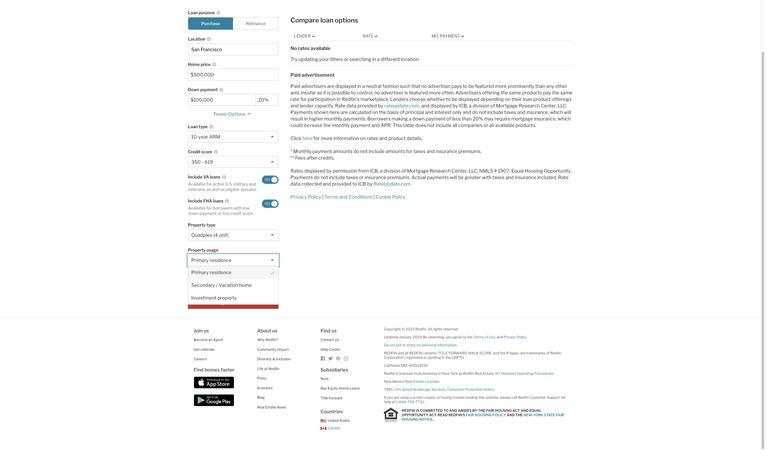Task type: vqa. For each thing, say whether or not it's contained in the screenshot.
ave, corresponding to Ashbury
no



Task type: describe. For each thing, give the bounding box(es) containing it.
and right use at the bottom right
[[497, 335, 503, 340]]

as left well
[[207, 187, 211, 192]]

property for property type
[[188, 223, 206, 228]]

. down the agree
[[457, 343, 458, 348]]

from
[[359, 168, 369, 174]]

the down the any
[[552, 90, 560, 96]]

forward,
[[449, 351, 468, 356]]

capacity.
[[315, 103, 334, 109]]

Refinance radio
[[233, 17, 279, 30]]

and right only
[[463, 109, 472, 115]]

uspto.
[[452, 356, 465, 360]]

displayed inside , and displayed by icb, a division of mortgage research center, llc. payments shown here are calculated on the basis of principal and interest only and do not include taxes and insurance, which will result in higher monthly payments. borrowers making a down payment of less than 20% may require mortgage insurance, which could increase the monthly payment and apr. this table does not include all companies or all available products.
[[431, 103, 452, 109]]

military
[[234, 182, 248, 187]]

in inside , and displayed by icb, a division of mortgage research center, llc. payments shown here are calculated on the basis of principal and interest only and do not include taxes and insurance, which will result in higher monthly payments. borrowers making a down payment of less than 20% may require mortgage insurance, which could increase the monthly payment and apr. this table does not include all companies or all available products.
[[304, 116, 308, 122]]

corporation,
[[384, 356, 405, 360]]

and up mortgage at right
[[518, 109, 526, 115]]

and down sell
[[398, 351, 404, 356]]

rate inside rates displayed by permission from icb, a division of mortgage research center, llc, nmls # 1907, equal housing opportunity. payments do not include taxes or insurance premiums. actual payments will be greater with taxes and insurance included. rate data collected and provided to icb by
[[559, 175, 569, 180]]

redfin down my at the bottom right of page
[[410, 351, 423, 356]]

united
[[328, 419, 339, 423]]

collected
[[302, 181, 322, 187]]

1 horizontal spatial housing
[[475, 413, 492, 417]]

1 horizontal spatial is
[[396, 372, 399, 376]]

basis
[[388, 109, 399, 115]]

rate inside paid advertisers are displayed in a neutral fashion such that no advertiser pays to be featured more prominently than any other and, insofar as it is possible to control, no advertiser is featured more often. advertisers offering the same products pay the same rate for participation in redfin's marketplace. lenders choose whether to be displayed depending on their loan product offerings and lender capacity. rate data provided by
[[335, 103, 346, 109]]

bay equity home loans button
[[321, 386, 360, 391]]

0 for 0
[[221, 284, 224, 289]]

canada link
[[321, 426, 341, 430]]

include inside "* monthly payment amounts do not include amounts for taxes and insurance premiums. ** fees after credits."
[[369, 149, 385, 154]]

1 horizontal spatial more
[[429, 90, 441, 96]]

/
[[216, 283, 218, 288]]

for right here 'link'
[[314, 136, 320, 141]]

1 horizontal spatial privacy
[[504, 335, 516, 340]]

loans for include va loans
[[210, 175, 221, 180]]

personal
[[423, 343, 437, 348]]

1 vertical spatial insurance,
[[535, 116, 557, 122]]

0 horizontal spatial and
[[450, 408, 458, 413]]

a left different
[[377, 56, 380, 62]]

1 horizontal spatial privacy policy link
[[504, 335, 527, 340]]

details.
[[407, 136, 423, 141]]

diversity
[[257, 357, 272, 361]]

such
[[400, 83, 411, 89]]

no rates available
[[291, 45, 331, 51]]

mortgage inside rates displayed by permission from icb, a division of mortgage research center, llc, nmls # 1907, equal housing opportunity. payments do not include taxes or insurance premiums. actual payments will be greater with taxes and insurance included. rate data collected and provided to icb by
[[407, 168, 429, 174]]

are inside paid advertisers are displayed in a neutral fashion such that no advertiser pays to be featured more prominently than any other and, insofar as it is possible to control, no advertiser is featured more often. advertisers offering the same products pay the same rate for participation in redfin's marketplace. lenders choose whether to be displayed depending on their loan product offerings and lender capacity. rate data provided by
[[327, 83, 335, 89]]

1 horizontal spatial all
[[453, 122, 458, 128]]

website,
[[486, 396, 500, 400]]

paid for paid advertisers are displayed in a neutral fashion such that no advertiser pays to be featured more prominently than any other and, insofar as it is possible to control, no advertiser is featured more often. advertisers offering the same products pay the same rate for participation in redfin's marketplace. lenders choose whether to be displayed depending on their loan product offerings and lender capacity. rate data provided by
[[291, 83, 301, 89]]

1 vertical spatial new
[[384, 380, 392, 384]]

well
[[212, 187, 220, 192]]

1 horizontal spatial the
[[516, 413, 523, 417]]

division inside rates displayed by permission from icb, a division of mortgage research center, llc, nmls # 1907, equal housing opportunity. payments do not include taxes or insurance premiums. actual payments will be greater with taxes and insurance included. rate data collected and provided to icb by
[[384, 168, 401, 174]]

and right score,
[[494, 351, 500, 356]]

california dre #01521930
[[384, 364, 428, 368]]

1 horizontal spatial ,
[[446, 388, 447, 392]]

1 horizontal spatial and
[[507, 413, 515, 417]]

investment property
[[191, 295, 237, 301]]

in right searching
[[372, 56, 376, 62]]

2 primary residence from the top
[[191, 270, 232, 276]]

for inside "* monthly payment amounts do not include amounts for taxes and insurance premiums. ** fees after credits."
[[406, 149, 413, 154]]

©
[[402, 327, 405, 332]]

1 horizontal spatial policy
[[393, 194, 406, 200]]

2 vertical spatial more
[[321, 136, 333, 141]]

on inside paid advertisers are displayed in a neutral fashion such that no advertiser pays to be featured more prominently than any other and, insofar as it is possible to control, no advertiser is featured more often. advertisers offering the same products pay the same rate for participation in redfin's marketplace. lenders choose whether to be displayed depending on their loan product offerings and lender capacity. rate data provided by
[[505, 96, 511, 102]]

and left interest on the top right of the page
[[426, 109, 434, 115]]

1 vertical spatial rates
[[367, 136, 378, 141]]

does
[[416, 122, 427, 128]]

credit
[[188, 149, 201, 154]]

list box containing primary residence
[[188, 255, 279, 305]]

payment down 'payments.'
[[351, 122, 371, 128]]

a inside paid advertisers are displayed in a neutral fashion such that no advertiser pays to be featured more prominently than any other and, insofar as it is possible to control, no advertiser is featured more often. advertisers offering the same products pay the same rate for participation in redfin's marketplace. lenders choose whether to be displayed depending on their loan product offerings and lender capacity. rate data provided by
[[363, 83, 365, 89]]

and inside paid advertisers are displayed in a neutral fashion such that no advertiser pays to be featured more prominently than any other and, insofar as it is possible to control, no advertiser is featured more often. advertisers offering the same products pay the same rate for participation in redfin's marketplace. lenders choose whether to be displayed depending on their loan product offerings and lender capacity. rate data provided by
[[291, 103, 299, 109]]

0 vertical spatial at
[[264, 367, 268, 371]]

to inside rates displayed by permission from icb, a division of mortgage research center, llc, nmls # 1907, equal housing opportunity. payments do not include taxes or insurance premiums. actual payments will be greater with taxes and insurance included. rate data collected and provided to icb by
[[353, 181, 357, 187]]

2 horizontal spatial more
[[495, 83, 507, 89]]

by inside paid advertisers are displayed in a neutral fashion such that no advertiser pays to be featured more prominently than any other and, insofar as it is possible to control, no advertiser is featured more often. advertisers offering the same products pay the same rate for participation in redfin's marketplace. lenders choose whether to be displayed depending on their loan product offerings and lender capacity. rate data provided by
[[378, 103, 384, 109]]

and right collected
[[323, 181, 331, 187]]

title
[[321, 396, 328, 400]]

include for include fha loans
[[188, 199, 203, 204]]

0 horizontal spatial privacy policy link
[[291, 194, 321, 200]]

conditions
[[349, 194, 373, 200]]

of down depending at top right
[[491, 103, 495, 109]]

1 amounts from the left
[[333, 149, 353, 154]]

&
[[273, 357, 276, 361]]

rateupdate.com
[[374, 181, 411, 187]]

in down possible
[[337, 96, 341, 102]]

for inside available for active u.s. military and veterans, as well as eligible spouses
[[207, 182, 212, 187]]

with inside rates displayed by permission from icb, a division of mortgage research center, llc, nmls # 1907, equal housing opportunity. payments do not include taxes or insurance premiums. actual payments will be greater with taxes and insurance included. rate data collected and provided to icb by
[[482, 175, 492, 180]]

center, inside , and displayed by icb, a division of mortgage research center, llc. payments shown here are calculated on the basis of principal and interest only and do not include taxes and insurance, which will result in higher monthly payments. borrowers making a down payment of less than 20% may require mortgage insurance, which could increase the monthly payment and apr. this table does not include all companies or all available products.
[[541, 103, 557, 109]]

0 vertical spatial no
[[422, 83, 427, 89]]

0 horizontal spatial no
[[375, 90, 380, 96]]

. down committed
[[433, 417, 434, 422]]

us for find us
[[332, 328, 337, 334]]

a down advertisers
[[469, 103, 472, 109]]

customer
[[530, 396, 547, 400]]

terms of use link
[[474, 335, 496, 340]]

redfin down &
[[269, 367, 280, 371]]

r
[[507, 351, 509, 356]]

1 horizontal spatial featured
[[475, 83, 494, 89]]

and inside available for active u.s. military and veterans, as well as eligible spouses
[[249, 182, 256, 187]]

for inside if you are using a screen reader, or having trouble reading this website, please call redfin customer support for help at
[[562, 396, 566, 400]]

real estate licenses link
[[406, 380, 440, 384]]

1-844-759-7732 link
[[396, 400, 424, 404]]

the right increase
[[324, 122, 331, 128]]

the up borrowers
[[379, 109, 387, 115]]

displayed inside rates displayed by permission from icb, a division of mortgage research center, llc, nmls # 1907, equal housing opportunity. payments do not include taxes or insurance premiums. actual payments will be greater with taxes and insurance included. rate data collected and provided to icb by
[[305, 168, 326, 174]]

redfin is licensed to do business in new york as redfin real estate. ny standard operating procedures
[[384, 372, 554, 376]]

life at redfin button
[[257, 367, 280, 371]]

it
[[323, 90, 326, 96]]

taxes inside , and displayed by icb, a division of mortgage research center, llc. payments shown here are calculated on the basis of principal and interest only and do not include taxes and insurance, which will result in higher monthly payments. borrowers making a down payment of less than 20% may require mortgage insurance, which could increase the monthly payment and apr. this table does not include all companies or all available products.
[[505, 109, 517, 115]]

to right the agree
[[463, 335, 467, 340]]

0 horizontal spatial information
[[334, 136, 359, 141]]

to up redfin's
[[351, 90, 356, 96]]

updated january 2023: by searching, you agree to the terms of use , and privacy policy .
[[384, 335, 528, 340]]

1 vertical spatial which
[[558, 116, 571, 122]]

0 horizontal spatial advertiser
[[381, 90, 404, 96]]

not right does
[[428, 122, 435, 128]]

1 vertical spatial ,
[[496, 335, 496, 340]]

available for veterans,
[[188, 182, 206, 187]]

payments
[[427, 175, 449, 180]]

title forward
[[321, 396, 343, 400]]

actual
[[412, 175, 426, 180]]

find for find homes faster
[[194, 367, 204, 373]]

0 horizontal spatial estate
[[265, 405, 276, 410]]

, inside , and displayed by icb, a division of mortgage research center, llc. payments shown here are calculated on the basis of principal and interest only and do not include taxes and insurance, which will result in higher monthly payments. borrowers making a down payment of less than 20% may require mortgage insurance, which could increase the monthly payment and apr. this table does not include all companies or all available products.
[[420, 103, 421, 109]]

0 vertical spatial new
[[442, 372, 450, 376]]

include inside rates displayed by permission from icb, a division of mortgage research center, llc, nmls # 1907, equal housing opportunity. payments do not include taxes or insurance premiums. actual payments will be greater with taxes and insurance included. rate data collected and provided to icb by
[[329, 175, 345, 180]]

va
[[203, 175, 209, 180]]

to down #01521930
[[414, 372, 417, 376]]

than inside paid advertisers are displayed in a neutral fashion such that no advertiser pays to be featured more prominently than any other and, insofar as it is possible to control, no advertiser is featured more often. advertisers offering the same products pay the same rate for participation in redfin's marketplace. lenders choose whether to be displayed depending on their loan product offerings and lender capacity. rate data provided by
[[536, 83, 546, 89]]

0 horizontal spatial product
[[389, 136, 406, 141]]

options
[[228, 111, 246, 117]]

us for about us
[[272, 328, 278, 334]]

fair housing policy link
[[466, 413, 506, 417]]

State, City, County, ZIP search field
[[188, 44, 279, 55]]

include up may
[[488, 109, 504, 115]]

higher
[[309, 116, 323, 122]]

1 horizontal spatial information
[[438, 343, 457, 348]]

dialog containing primary residence
[[188, 266, 279, 305]]

0 vertical spatial monthly
[[324, 116, 343, 122]]

score inside available for borrowers with low down payment or low credit score
[[243, 211, 253, 216]]

displayed down advertisers
[[459, 96, 480, 102]]

payment right down
[[200, 87, 218, 92]]

of left less
[[447, 116, 451, 122]]

and down borrowers
[[372, 122, 380, 128]]

as right york
[[459, 372, 463, 376]]

1 vertical spatial about
[[402, 388, 413, 392]]

the right offering
[[501, 90, 509, 96]]

are inside redfin and all redfin variants, title forward, walk score, and the r logos, are trademarks of redfin corporation, registered or pending in the uspto.
[[521, 351, 526, 356]]

the right the agree
[[468, 335, 473, 340]]

0 horizontal spatial loan
[[321, 16, 334, 24]]

1 horizontal spatial home
[[339, 386, 349, 391]]

lender button
[[294, 33, 316, 39]]

- for 350
[[202, 159, 204, 165]]

title forward button
[[321, 396, 343, 400]]

investment
[[191, 295, 217, 301]]

redfin inside redfin and all redfin variants, title forward, walk score, and the r logos, are trademarks of redfin corporation, registered or pending in the uspto.
[[551, 351, 562, 356]]

redfin?
[[266, 338, 279, 342]]

0 vertical spatial privacy
[[291, 194, 307, 200]]

rates for no rates available
[[298, 45, 310, 51]]

do inside , and displayed by icb, a division of mortgage research center, llc. payments shown here are calculated on the basis of principal and interest only and do not include taxes and insurance, which will result in higher monthly payments. borrowers making a down payment of less than 20% may require mortgage insurance, which could increase the monthly payment and apr. this table does not include all companies or all available products.
[[473, 109, 478, 115]]

operating
[[517, 372, 534, 376]]

real estate news button
[[257, 405, 286, 410]]

interest
[[435, 109, 452, 115]]

advertisers
[[302, 83, 326, 89]]

of left use at the bottom right
[[485, 335, 488, 340]]

0 vertical spatial advertiser
[[428, 83, 451, 89]]

as down active on the top
[[221, 187, 225, 192]]

0 vertical spatial insurance,
[[527, 109, 549, 115]]

1 vertical spatial all
[[428, 327, 432, 332]]

by inside , and displayed by icb, a division of mortgage research center, llc. payments shown here are calculated on the basis of principal and interest only and do not include taxes and insurance, which will result in higher monthly payments. borrowers making a down payment of less than 20% may require mortgage insurance, which could increase the monthly payment and apr. this table does not include all companies or all available products.
[[453, 103, 458, 109]]

purpose
[[199, 10, 215, 15]]

2 horizontal spatial all
[[490, 122, 495, 128]]

20%
[[473, 116, 484, 122]]

possible
[[332, 90, 350, 96]]

0 horizontal spatial is
[[327, 90, 331, 96]]

0 vertical spatial home
[[188, 62, 200, 67]]

property for property usage
[[188, 248, 206, 253]]

real estate news
[[257, 405, 286, 410]]

of down rateupdate.com
[[400, 109, 405, 115]]

rate inside button
[[363, 34, 374, 39]]

equal housing opportunity image
[[384, 408, 399, 422]]

offering
[[483, 90, 500, 96]]

secondary / vacation home
[[191, 283, 252, 288]]

support
[[547, 396, 561, 400]]

and down apr. at the top of page
[[379, 136, 388, 141]]

help
[[384, 400, 391, 404]]

and down choose
[[422, 103, 430, 109]]

0 horizontal spatial score
[[201, 149, 212, 154]]

not up 20%
[[479, 109, 487, 115]]

are inside if you are using a screen reader, or having trouble reading this website, please call redfin customer support for help at
[[394, 396, 400, 400]]

trec: info about brokerage services , consumer protection notice
[[384, 388, 495, 392]]

forward
[[329, 396, 343, 400]]

payments inside rates displayed by permission from icb, a division of mortgage research center, llc, nmls # 1907, equal housing opportunity. payments do not include taxes or insurance premiums. actual payments will be greater with taxes and insurance included. rate data collected and provided to icb by
[[291, 175, 313, 180]]

insofar
[[301, 90, 316, 96]]

united states
[[328, 419, 350, 423]]

1 primary from the top
[[191, 258, 209, 263]]

unit)
[[219, 233, 229, 238]]

of inside redfin and all redfin variants, title forward, walk score, and the r logos, are trademarks of redfin corporation, registered or pending in the uspto.
[[547, 351, 550, 356]]

property
[[218, 295, 237, 301]]

copyright:
[[384, 327, 402, 332]]

llc.
[[558, 103, 568, 109]]

2 horizontal spatial is
[[405, 90, 408, 96]]

Purchase radio
[[188, 17, 234, 30]]

0 horizontal spatial about
[[257, 328, 271, 334]]

2023:
[[413, 335, 423, 340]]

include down interest on the top right of the page
[[436, 122, 452, 128]]

#
[[495, 168, 497, 174]]

redfin down 'california'
[[384, 372, 395, 376]]

2 vertical spatial on
[[360, 136, 366, 141]]

a up table
[[409, 116, 412, 122]]

2 horizontal spatial policy
[[517, 335, 527, 340]]

loan for loan purpose
[[188, 10, 198, 15]]

in up control,
[[358, 83, 362, 89]]

2 horizontal spatial be
[[469, 83, 474, 89]]

or inside rates displayed by permission from icb, a division of mortgage research center, llc, nmls # 1907, equal housing opportunity. payments do not include taxes or insurance premiums. actual payments will be greater with taxes and insurance included. rate data collected and provided to icb by
[[359, 175, 364, 180]]

or right sell
[[402, 343, 406, 348]]

1 primary residence from the top
[[191, 258, 232, 263]]

0 - 1
[[241, 284, 249, 289]]

often.
[[442, 90, 455, 96]]

not inside rates displayed by permission from icb, a division of mortgage research center, llc, nmls # 1907, equal housing opportunity. payments do not include taxes or insurance premiums. actual payments will be greater with taxes and insurance included. rate data collected and provided to icb by
[[321, 175, 328, 180]]

do down #01521930
[[418, 372, 423, 376]]

a inside if you are using a screen reader, or having trouble reading this website, please call redfin customer support for help at
[[410, 396, 412, 400]]

0 vertical spatial real
[[475, 372, 483, 376]]

business
[[423, 372, 438, 376]]

get referrals button
[[194, 347, 215, 352]]

update
[[219, 300, 235, 306]]

could
[[291, 122, 303, 128]]

redfin for is
[[402, 408, 416, 413]]

2 horizontal spatial insurance
[[515, 175, 537, 180]]

0 horizontal spatial low
[[223, 211, 230, 216]]

other
[[556, 83, 568, 89]]

and down 1907,
[[506, 175, 514, 180]]

credit
[[230, 211, 242, 216]]

use
[[489, 335, 496, 340]]

and inside "* monthly payment amounts do not include amounts for taxes and insurance premiums. ** fees after credits."
[[427, 149, 435, 154]]

available inside , and displayed by icb, a division of mortgage research center, llc. payments shown here are calculated on the basis of principal and interest only and do not include taxes and insurance, which will result in higher monthly payments. borrowers making a down payment of less than 20% may require mortgage insurance, which could increase the monthly payment and apr. this table does not include all companies or all available products.
[[496, 122, 515, 128]]

in right business at bottom right
[[439, 372, 442, 376]]

1 residence from the top
[[210, 258, 232, 263]]

0 vertical spatial which
[[550, 109, 563, 115]]

10-
[[191, 134, 199, 140]]

by right icb on the top of page
[[367, 181, 373, 187]]

displayed up possible
[[336, 83, 357, 89]]

premiums. inside "* monthly payment amounts do not include amounts for taxes and insurance premiums. ** fees after credits."
[[459, 149, 482, 154]]

not right do
[[390, 343, 395, 348]]

1 horizontal spatial terms
[[474, 335, 484, 340]]

data inside rates displayed by permission from icb, a division of mortgage research center, llc, nmls # 1907, equal housing opportunity. payments do not include taxes or insurance premiums. actual payments will be greater with taxes and insurance included. rate data collected and provided to icb by
[[291, 181, 301, 187]]

consumer
[[447, 388, 465, 392]]

0 vertical spatial terms
[[325, 194, 339, 200]]

prominently
[[508, 83, 535, 89]]

or right "filters" on the top of the page
[[344, 56, 349, 62]]

do inside rates displayed by permission from icb, a division of mortgage research center, llc, nmls # 1907, equal housing opportunity. payments do not include taxes or insurance premiums. actual payments will be greater with taxes and insurance included. rate data collected and provided to icb by
[[314, 175, 320, 180]]

paid advertisement
[[291, 72, 335, 78]]

to down often.
[[446, 96, 451, 102]]

be inside rates displayed by permission from icb, a division of mortgage research center, llc, nmls # 1907, equal housing opportunity. payments do not include taxes or insurance premiums. actual payments will be greater with taxes and insurance included. rate data collected and provided to icb by
[[458, 175, 464, 180]]

us for join us
[[204, 328, 209, 334]]

1 vertical spatial here
[[303, 136, 313, 141]]

2 residence from the top
[[210, 270, 232, 276]]

consumer protection notice link
[[447, 388, 495, 392]]

pay
[[544, 90, 551, 96]]

or inside redfin and all redfin variants, title forward, walk score, and the r logos, are trademarks of redfin corporation, registered or pending in the uspto.
[[424, 356, 427, 360]]

housing inside the new york state fair housing notice
[[402, 417, 419, 422]]

1 horizontal spatial estate
[[414, 380, 424, 384]]



Task type: locate. For each thing, give the bounding box(es) containing it.
brokerage
[[413, 388, 431, 392]]

companies
[[459, 122, 483, 128]]

rate down redfin's
[[335, 103, 346, 109]]

rates inside button
[[236, 300, 248, 306]]

0 horizontal spatial insurance
[[365, 175, 387, 180]]

0 vertical spatial on
[[505, 96, 511, 102]]

rateupdate.com
[[385, 103, 420, 109]]

0 for 0 - 1
[[241, 284, 243, 289]]

cookie
[[376, 194, 392, 200]]

1 payments from the top
[[291, 109, 313, 115]]

1 vertical spatial premiums.
[[388, 175, 411, 180]]

all down less
[[453, 122, 458, 128]]

0 horizontal spatial real
[[257, 405, 265, 410]]

option group containing all
[[188, 280, 279, 292]]

redfin inside if you are using a screen reader, or having trouble reading this website, please call redfin customer support for help at
[[518, 396, 529, 400]]

redfin twitter image
[[329, 356, 333, 361]]

here down capacity.
[[330, 109, 340, 115]]

property down quadplex
[[188, 248, 206, 253]]

monthly down shown
[[324, 116, 343, 122]]

this
[[479, 396, 485, 400]]

for down details. on the top
[[406, 149, 413, 154]]

featured up offering
[[475, 83, 494, 89]]

1 vertical spatial division
[[384, 168, 401, 174]]

here inside , and displayed by icb, a division of mortgage research center, llc. payments shown here are calculated on the basis of principal and interest only and do not include taxes and insurance, which will result in higher monthly payments. borrowers making a down payment of less than 20% may require mortgage insurance, which could increase the monthly payment and apr. this table does not include all companies or all available products.
[[330, 109, 340, 115]]

option group for points
[[188, 280, 279, 292]]

monthly
[[294, 149, 312, 154]]

0 horizontal spatial provided
[[332, 181, 352, 187]]

download the redfin app on the apple app store image
[[194, 377, 234, 389]]

canadian flag image
[[321, 427, 327, 430]]

you inside if you are using a screen reader, or having trouble reading this website, please call redfin customer support for help at
[[387, 396, 394, 400]]

rates for update rates
[[236, 300, 248, 306]]

type for 10-
[[199, 124, 208, 129]]

1 horizontal spatial you
[[446, 335, 452, 340]]

1 horizontal spatial amounts
[[386, 149, 405, 154]]

2 vertical spatial ,
[[446, 388, 447, 392]]

research up payments
[[430, 168, 451, 174]]

redfin for and
[[384, 351, 397, 356]]

down payment element
[[256, 84, 275, 94]]

0 horizontal spatial at
[[264, 367, 268, 371]]

all inside redfin and all redfin variants, title forward, walk score, and the r logos, are trademarks of redfin corporation, registered or pending in the uspto.
[[405, 351, 409, 356]]

are left using
[[394, 396, 400, 400]]

redfin down do
[[384, 351, 397, 356]]

1 vertical spatial information
[[438, 343, 457, 348]]

2 option group from the top
[[188, 280, 279, 292]]

down inside , and displayed by icb, a division of mortgage research center, llc. payments shown here are calculated on the basis of principal and interest only and do not include taxes and insurance, which will result in higher monthly payments. borrowers making a down payment of less than 20% may require mortgage insurance, which could increase the monthly payment and apr. this table does not include all companies or all available products.
[[413, 116, 425, 122]]

0 vertical spatial payments
[[291, 109, 313, 115]]

1 horizontal spatial all
[[428, 327, 432, 332]]

| left cookie
[[374, 194, 375, 200]]

paid inside paid advertisers are displayed in a neutral fashion such that no advertiser pays to be featured more prominently than any other and, insofar as it is possible to control, no advertiser is featured more often. advertisers offering the same products pay the same rate for participation in redfin's marketplace. lenders choose whether to be displayed depending on their loan product offerings and lender capacity. rate data provided by
[[291, 83, 301, 89]]

offerings
[[552, 96, 572, 102]]

1 horizontal spatial 0
[[241, 284, 243, 289]]

payments inside , and displayed by icb, a division of mortgage research center, llc. payments shown here are calculated on the basis of principal and interest only and do not include taxes and insurance, which will result in higher monthly payments. borrowers making a down payment of less than 20% may require mortgage insurance, which could increase the monthly payment and apr. this table does not include all companies or all available products.
[[291, 109, 313, 115]]

loan down the products
[[523, 96, 533, 102]]

1 horizontal spatial real
[[406, 380, 413, 384]]

score,
[[480, 351, 493, 356]]

reader,
[[425, 396, 436, 400]]

2 loan from the top
[[188, 124, 198, 129]]

2 horizontal spatial us
[[332, 328, 337, 334]]

contact us button
[[321, 338, 339, 342]]

0 horizontal spatial all
[[197, 284, 202, 289]]

redfin inside the redfin is committed to and abides by the fair housing act and equal opportunity act. read redfin's
[[402, 408, 416, 413]]

displayed up interest on the top right of the page
[[431, 103, 452, 109]]

rateupdate.com link
[[374, 181, 411, 187]]

paid for paid advertisement
[[291, 72, 301, 78]]

than inside , and displayed by icb, a division of mortgage research center, llc. payments shown here are calculated on the basis of principal and interest only and do not include taxes and insurance, which will result in higher monthly payments. borrowers making a down payment of less than 20% may require mortgage insurance, which could increase the monthly payment and apr. this table does not include all companies or all available products.
[[462, 116, 472, 122]]

available up veterans,
[[188, 182, 206, 187]]

dialog
[[188, 266, 279, 305]]

0 horizontal spatial down
[[188, 211, 199, 216]]

icb, inside , and displayed by icb, a division of mortgage research center, llc. payments shown here are calculated on the basis of principal and interest only and do not include taxes and insurance, which will result in higher monthly payments. borrowers making a down payment of less than 20% may require mortgage insurance, which could increase the monthly payment and apr. this table does not include all companies or all available products.
[[459, 103, 468, 109]]

redfin's
[[449, 413, 466, 417]]

payment inside "* monthly payment amounts do not include amounts for taxes and insurance premiums. ** fees after credits."
[[313, 149, 332, 154]]

residence down usage
[[210, 258, 232, 263]]

1 us from the left
[[204, 328, 209, 334]]

provided down permission
[[332, 181, 352, 187]]

privacy up r
[[504, 335, 516, 340]]

0 vertical spatial division
[[473, 103, 490, 109]]

are inside , and displayed by icb, a division of mortgage research center, llc. payments shown here are calculated on the basis of principal and interest only and do not include taxes and insurance, which will result in higher monthly payments. borrowers making a down payment of less than 20% may require mortgage insurance, which could increase the monthly payment and apr. this table does not include all companies or all available products.
[[341, 109, 348, 115]]

be left greater
[[458, 175, 464, 180]]

1 horizontal spatial premiums.
[[459, 149, 482, 154]]

0 vertical spatial will
[[565, 109, 572, 115]]

careers button
[[194, 357, 207, 361]]

try
[[291, 56, 298, 62]]

redfin right york
[[464, 372, 474, 376]]

1-
[[396, 400, 399, 404]]

why redfin?
[[257, 338, 279, 342]]

act
[[513, 408, 520, 413]]

0 vertical spatial score
[[201, 149, 212, 154]]

available inside available for borrowers with low down payment or low credit score
[[188, 206, 206, 211]]

redfin facebook image
[[321, 356, 326, 361]]

the left r
[[500, 351, 506, 356]]

1 vertical spatial payments
[[291, 175, 313, 180]]

us up us
[[332, 328, 337, 334]]

quadplex
[[191, 233, 212, 238]]

1 - 2 radio
[[256, 280, 279, 292]]

0 horizontal spatial featured
[[409, 90, 428, 96]]

premiums.
[[459, 149, 482, 154], [388, 175, 411, 180]]

for down fha
[[207, 206, 212, 211]]

1 vertical spatial type
[[207, 223, 216, 228]]

2 paid from the top
[[291, 83, 301, 89]]

3 us from the left
[[332, 328, 337, 334]]

1 vertical spatial available
[[496, 122, 515, 128]]

all
[[453, 122, 458, 128], [490, 122, 495, 128], [405, 351, 409, 356]]

1 horizontal spatial about
[[402, 388, 413, 392]]

844-
[[399, 400, 408, 404]]

policy down collected
[[308, 194, 321, 200]]

result
[[291, 116, 303, 122]]

the inside the redfin is committed to and abides by the fair housing act and equal opportunity act. read redfin's
[[478, 408, 486, 413]]

data inside paid advertisers are displayed in a neutral fashion such that no advertiser pays to be featured more prominently than any other and, insofar as it is possible to control, no advertiser is featured more often. advertisers offering the same products pay the same rate for participation in redfin's marketplace. lenders choose whether to be displayed depending on their loan product offerings and lender capacity. rate data provided by
[[347, 103, 357, 109]]

read
[[438, 413, 448, 417]]

include for include va loans
[[188, 175, 203, 180]]

calculated
[[349, 109, 372, 115]]

1 horizontal spatial insurance
[[436, 149, 458, 154]]

(4
[[213, 233, 218, 238]]

data
[[347, 103, 357, 109], [291, 181, 301, 187]]

0 inside option
[[221, 284, 224, 289]]

down payment
[[188, 87, 218, 92]]

2 primary from the top
[[191, 270, 209, 276]]

same up offerings
[[561, 90, 573, 96]]

home left price
[[188, 62, 200, 67]]

1 vertical spatial research
[[430, 168, 451, 174]]

for inside paid advertisers are displayed in a neutral fashion such that no advertiser pays to be featured more prominently than any other and, insofar as it is possible to control, no advertiser is featured more often. advertisers offering the same products pay the same rate for participation in redfin's marketplace. lenders choose whether to be displayed depending on their loan product offerings and lender capacity. rate data provided by
[[301, 96, 307, 102]]

0 horizontal spatial policy
[[308, 194, 321, 200]]

at inside if you are using a screen reader, or having trouble reading this website, please call redfin customer support for help at
[[392, 400, 396, 404]]

0 vertical spatial paid
[[291, 72, 301, 78]]

or left the pending at the bottom of the page
[[424, 356, 427, 360]]

do up 20%
[[473, 109, 478, 115]]

loan inside paid advertisers are displayed in a neutral fashion such that no advertiser pays to be featured more prominently than any other and, insofar as it is possible to control, no advertiser is featured more often. advertisers offering the same products pay the same rate for participation in redfin's marketplace. lenders choose whether to be displayed depending on their loan product offerings and lender capacity. rate data provided by
[[523, 96, 533, 102]]

loan left 'purpose'
[[188, 10, 198, 15]]

0 horizontal spatial data
[[291, 181, 301, 187]]

redfin
[[384, 351, 397, 356], [410, 351, 423, 356], [402, 408, 416, 413]]

0 horizontal spatial same
[[510, 90, 522, 96]]

primary inside primary residence element
[[191, 270, 209, 276]]

type for quadplex
[[207, 223, 216, 228]]

2 0 from the left
[[241, 284, 243, 289]]

1 horizontal spatial low
[[243, 206, 250, 211]]

be
[[469, 83, 474, 89], [452, 96, 458, 102], [458, 175, 464, 180]]

homes
[[205, 367, 220, 373]]

. right screen at the bottom of the page
[[424, 400, 425, 404]]

1 same from the left
[[510, 90, 522, 96]]

and left 'conditions'
[[340, 194, 348, 200]]

1 vertical spatial center,
[[452, 168, 468, 174]]

1 horizontal spatial product
[[534, 96, 551, 102]]

join us
[[194, 328, 209, 334]]

2 horizontal spatial and
[[521, 408, 529, 413]]

quadplex (4 unit)
[[191, 233, 229, 238]]

0 inside radio
[[241, 284, 243, 289]]

1 vertical spatial monthly
[[332, 122, 350, 128]]

0 horizontal spatial icb,
[[370, 168, 379, 174]]

0 vertical spatial all
[[197, 284, 202, 289]]

information up title
[[438, 343, 457, 348]]

provided inside rates displayed by permission from icb, a division of mortgage research center, llc, nmls # 1907, equal housing opportunity. payments do not include taxes or insurance premiums. actual payments will be greater with taxes and insurance included. rate data collected and provided to icb by
[[332, 181, 352, 187]]

residence
[[210, 258, 232, 263], [210, 270, 232, 276]]

1 property from the top
[[188, 223, 206, 228]]

1 paid from the top
[[291, 72, 301, 78]]

is
[[327, 90, 331, 96], [405, 90, 408, 96], [396, 372, 399, 376]]

1 horizontal spatial provided
[[358, 103, 377, 109]]

. up trademarks at the right bottom of the page
[[527, 335, 528, 340]]

payment
[[200, 87, 218, 92], [426, 116, 446, 122], [351, 122, 371, 128], [313, 149, 332, 154], [200, 211, 217, 216]]

veterans,
[[188, 187, 206, 192]]

1 vertical spatial be
[[452, 96, 458, 102]]

do up collected
[[314, 175, 320, 180]]

0 horizontal spatial premiums.
[[388, 175, 411, 180]]

housing inside the redfin is committed to and abides by the fair housing act and equal opportunity act. read redfin's
[[495, 408, 512, 413]]

1 vertical spatial include
[[188, 199, 203, 204]]

low
[[243, 206, 250, 211], [223, 211, 230, 216]]

the left uspto.
[[446, 356, 451, 360]]

0 vertical spatial option group
[[188, 17, 279, 30]]

price
[[201, 62, 211, 67]]

to up advertisers
[[463, 83, 468, 89]]

1 vertical spatial residence
[[210, 270, 232, 276]]

1 horizontal spatial advertiser
[[428, 83, 451, 89]]

will inside rates displayed by permission from icb, a division of mortgage research center, llc, nmls # 1907, equal housing opportunity. payments do not include taxes or insurance premiums. actual payments will be greater with taxes and insurance included. rate data collected and provided to icb by
[[450, 175, 457, 180]]

than up companies
[[462, 116, 472, 122]]

shown
[[314, 109, 329, 115]]

than up pay
[[536, 83, 546, 89]]

division up rateupdate.com link
[[384, 168, 401, 174]]

2 property from the top
[[188, 248, 206, 253]]

principal
[[406, 109, 425, 115]]

different
[[381, 56, 400, 62]]

2 vertical spatial be
[[458, 175, 464, 180]]

by up only
[[453, 103, 458, 109]]

mortgage down their
[[496, 103, 518, 109]]

estate
[[414, 380, 424, 384], [265, 405, 276, 410]]

or inside available for borrowers with low down payment or low credit score
[[218, 211, 222, 216]]

0 vertical spatial be
[[469, 83, 474, 89]]

1 vertical spatial home
[[339, 386, 349, 391]]

about up using
[[402, 388, 413, 392]]

taxes up require
[[505, 109, 517, 115]]

and up rates displayed by permission from icb, a division of mortgage research center, llc, nmls # 1907, equal housing opportunity. payments do not include taxes or insurance premiums. actual payments will be greater with taxes and insurance included. rate data collected and provided to icb by
[[427, 149, 435, 154]]

0 horizontal spatial rates
[[236, 300, 248, 306]]

download the redfin app from the google play store image
[[194, 395, 234, 406]]

loan for loan type
[[188, 124, 198, 129]]

1 horizontal spatial new
[[442, 372, 450, 376]]

research
[[519, 103, 540, 109], [430, 168, 451, 174]]

payments down "rates"
[[291, 175, 313, 180]]

0 vertical spatial available
[[311, 45, 331, 51]]

1 vertical spatial data
[[291, 181, 301, 187]]

0 vertical spatial data
[[347, 103, 357, 109]]

are right logos,
[[521, 351, 526, 356]]

in inside redfin and all redfin variants, title forward, walk score, and the r logos, are trademarks of redfin corporation, registered or pending in the uspto.
[[442, 356, 445, 360]]

1 vertical spatial primary
[[191, 270, 209, 276]]

product inside paid advertisers are displayed in a neutral fashion such that no advertiser pays to be featured more prominently than any other and, insofar as it is possible to control, no advertiser is featured more often. advertisers offering the same products pay the same rate for participation in redfin's marketplace. lenders choose whether to be displayed depending on their loan product offerings and lender capacity. rate data provided by
[[534, 96, 551, 102]]

1 horizontal spatial be
[[458, 175, 464, 180]]

help center
[[321, 347, 341, 352]]

or inside if you are using a screen reader, or having trouble reading this website, please call redfin customer support for help at
[[437, 396, 440, 400]]

redfin and all redfin variants, title forward, walk score, and the r logos, are trademarks of redfin corporation, registered or pending in the uspto.
[[384, 351, 562, 360]]

0 horizontal spatial privacy
[[291, 194, 307, 200]]

redfin down the 1-844-759-7732 link
[[402, 408, 416, 413]]

2 horizontal spatial housing
[[495, 408, 512, 413]]

Down payment text field
[[191, 97, 253, 103]]

with inside available for borrowers with low down payment or low credit score
[[234, 206, 242, 211]]

include up from
[[369, 149, 385, 154]]

loan left options
[[321, 16, 334, 24]]

more down increase
[[321, 136, 333, 141]]

1 vertical spatial option group
[[188, 280, 279, 292]]

taxes down permission
[[346, 175, 358, 180]]

advertisers
[[456, 90, 482, 96]]

property usage element
[[188, 244, 276, 255]]

2 horizontal spatial rate
[[559, 175, 569, 180]]

1 0 from the left
[[221, 284, 224, 289]]

cookie policy link
[[376, 194, 406, 200]]

2 amounts from the left
[[386, 149, 405, 154]]

policy
[[493, 413, 506, 417]]

payment inside available for borrowers with low down payment or low credit score
[[200, 211, 217, 216]]

center,
[[541, 103, 557, 109], [452, 168, 468, 174]]

fashion
[[383, 83, 399, 89]]

data down "rates"
[[291, 181, 301, 187]]

licenses
[[425, 380, 440, 384]]

not inside "* monthly payment amounts do not include amounts for taxes and insurance premiums. ** fees after credits."
[[361, 149, 368, 154]]

will inside , and displayed by icb, a division of mortgage research center, llc. payments shown here are calculated on the basis of principal and interest only and do not include taxes and insurance, which will result in higher monthly payments. borrowers making a down payment of less than 20% may require mortgage insurance, which could increase the monthly payment and apr. this table does not include all companies or all available products.
[[565, 109, 572, 115]]

housing
[[495, 408, 512, 413], [475, 413, 492, 417], [402, 417, 419, 422]]

0 vertical spatial here
[[330, 109, 340, 115]]

primary residence element
[[188, 266, 278, 279]]

new up the trec:
[[384, 380, 392, 384]]

all left rights
[[428, 327, 432, 332]]

contact us
[[321, 338, 339, 342]]

research inside , and displayed by icb, a division of mortgage research center, llc. payments shown here are calculated on the basis of principal and interest only and do not include taxes and insurance, which will result in higher monthly payments. borrowers making a down payment of less than 20% may require mortgage insurance, which could increase the monthly payment and apr. this table does not include all companies or all available products.
[[519, 103, 540, 109]]

2 available from the top
[[188, 206, 206, 211]]

primary up secondary
[[191, 270, 209, 276]]

- left 1
[[244, 284, 246, 289]]

1 horizontal spatial data
[[347, 103, 357, 109]]

by down credits.
[[327, 168, 332, 174]]

1 | from the left
[[322, 194, 324, 200]]

0 - 1 radio
[[233, 280, 256, 292]]

are
[[327, 83, 335, 89], [341, 109, 348, 115], [521, 351, 526, 356], [394, 396, 400, 400]]

privacy down collected
[[291, 194, 307, 200]]

taxes inside "* monthly payment amounts do not include amounts for taxes and insurance premiums. ** fees after credits."
[[414, 149, 426, 154]]

mortgage inside , and displayed by icb, a division of mortgage research center, llc. payments shown here are calculated on the basis of principal and interest only and do not include taxes and insurance, which will result in higher monthly payments. borrowers making a down payment of less than 20% may require mortgage insurance, which could increase the monthly payment and apr. this table does not include all companies or all available products.
[[496, 103, 518, 109]]

0 horizontal spatial fair
[[466, 413, 475, 417]]

1 vertical spatial find
[[194, 367, 204, 373]]

information
[[334, 136, 359, 141], [438, 343, 457, 348]]

logos,
[[510, 351, 520, 356]]

and down rate
[[291, 103, 299, 109]]

will right payments
[[450, 175, 457, 180]]

down inside available for borrowers with low down payment or low credit score
[[188, 211, 199, 216]]

walk
[[468, 351, 479, 356]]

rateupdate.com link
[[385, 103, 420, 109]]

1 horizontal spatial available
[[496, 122, 515, 128]]

2 horizontal spatial fair
[[556, 413, 565, 417]]

and
[[291, 103, 299, 109], [422, 103, 430, 109], [426, 109, 434, 115], [463, 109, 472, 115], [518, 109, 526, 115], [372, 122, 380, 128], [379, 136, 388, 141], [427, 149, 435, 154], [506, 175, 514, 180], [323, 181, 331, 187], [249, 182, 256, 187], [340, 194, 348, 200], [497, 335, 503, 340], [398, 351, 404, 356], [494, 351, 500, 356]]

year
[[199, 134, 208, 140]]

usage
[[207, 248, 219, 253]]

include down veterans,
[[188, 199, 203, 204]]

center, down pay
[[541, 103, 557, 109]]

and right act
[[521, 408, 529, 413]]

loans up active on the top
[[210, 175, 221, 180]]

available inside available for active u.s. military and veterans, as well as eligible spouses
[[188, 182, 206, 187]]

or down 'services'
[[437, 396, 440, 400]]

is down such
[[405, 90, 408, 96]]

2 same from the left
[[561, 90, 573, 96]]

2 payments from the top
[[291, 175, 313, 180]]

about
[[257, 328, 271, 334], [402, 388, 413, 392]]

0 horizontal spatial us
[[204, 328, 209, 334]]

paid up 'and,'
[[291, 83, 301, 89]]

redfin pinterest image
[[336, 356, 341, 361]]

1 option group from the top
[[188, 17, 279, 30]]

1 vertical spatial property
[[188, 248, 206, 253]]

for inside available for borrowers with low down payment or low credit score
[[207, 206, 212, 211]]

include left va
[[188, 175, 203, 180]]

1 horizontal spatial will
[[565, 109, 572, 115]]

1 vertical spatial on
[[373, 109, 378, 115]]

1 vertical spatial mortgage
[[407, 168, 429, 174]]

2 include from the top
[[188, 199, 203, 204]]

include
[[488, 109, 504, 115], [436, 122, 452, 128], [369, 149, 385, 154], [329, 175, 345, 180]]

making
[[392, 116, 408, 122]]

of inside rates displayed by permission from icb, a division of mortgage research center, llc, nmls # 1907, equal housing opportunity. payments do not include taxes or insurance premiums. actual payments will be greater with taxes and insurance included. rate data collected and provided to icb by
[[402, 168, 406, 174]]

california
[[384, 364, 400, 368]]

investors button
[[257, 386, 273, 390]]

1 loan from the top
[[188, 10, 198, 15]]

trouble
[[453, 396, 465, 400]]

nmls
[[480, 168, 494, 174]]

property type element
[[188, 219, 276, 229]]

fair inside the redfin is committed to and abides by the fair housing act and equal opportunity act. read redfin's
[[486, 408, 495, 413]]

equal
[[512, 168, 524, 174]]

with
[[482, 175, 492, 180], [234, 206, 242, 211]]

0 vertical spatial center,
[[541, 103, 557, 109]]

rates
[[291, 168, 304, 174]]

Home price text field
[[191, 72, 276, 78]]

option group containing purchase
[[188, 17, 279, 30]]

division inside , and displayed by icb, a division of mortgage research center, llc. payments shown here are calculated on the basis of principal and interest only and do not include taxes and insurance, which will result in higher monthly payments. borrowers making a down payment of less than 20% may require mortgage insurance, which could increase the monthly payment and apr. this table does not include all companies or all available products.
[[473, 103, 490, 109]]

payment down interest on the top right of the page
[[426, 116, 446, 122]]

advertisement
[[302, 72, 335, 78]]

a inside rates displayed by permission from icb, a division of mortgage research center, llc, nmls # 1907, equal housing opportunity. payments do not include taxes or insurance premiums. actual payments will be greater with taxes and insurance included. rate data collected and provided to icb by
[[380, 168, 383, 174]]

0 radio
[[211, 280, 234, 292]]

1 vertical spatial -
[[244, 284, 246, 289]]

1 vertical spatial no
[[375, 90, 380, 96]]

blog button
[[257, 396, 265, 400]]

0 vertical spatial information
[[334, 136, 359, 141]]

residence up secondary / vacation home
[[210, 270, 232, 276]]

advertiser up often.
[[428, 83, 451, 89]]

0 horizontal spatial on
[[360, 136, 366, 141]]

1 vertical spatial terms
[[474, 335, 484, 340]]

0 vertical spatial product
[[534, 96, 551, 102]]

with up the credit at the left top
[[234, 206, 242, 211]]

us flag image
[[321, 420, 327, 423]]

1 available from the top
[[188, 182, 206, 187]]

Down payment text field
[[258, 97, 276, 103]]

inclusion
[[276, 357, 291, 361]]

and right to
[[450, 408, 458, 413]]

get referrals
[[194, 347, 215, 352]]

do inside "* monthly payment amounts do not include amounts for taxes and insurance premiums. ** fees after credits."
[[354, 149, 360, 154]]

0 vertical spatial featured
[[475, 83, 494, 89]]

in right result
[[304, 116, 308, 122]]

0 horizontal spatial all
[[405, 351, 409, 356]]

provided inside paid advertisers are displayed in a neutral fashion such that no advertiser pays to be featured more prominently than any other and, insofar as it is possible to control, no advertiser is featured more often. advertisers offering the same products pay the same rate for participation in redfin's marketplace. lenders choose whether to be displayed depending on their loan product offerings and lender capacity. rate data provided by
[[358, 103, 377, 109]]

payments
[[291, 109, 313, 115], [291, 175, 313, 180]]

neutral
[[366, 83, 382, 89]]

premiums. inside rates displayed by permission from icb, a division of mortgage research center, llc, nmls # 1907, equal housing opportunity. payments do not include taxes or insurance premiums. actual payments will be greater with taxes and insurance included. rate data collected and provided to icb by
[[388, 175, 411, 180]]

community impact button
[[257, 347, 289, 352]]

redfin right call
[[518, 396, 529, 400]]

no right 'that'
[[422, 83, 427, 89]]

act.
[[429, 413, 437, 417]]

1 include from the top
[[188, 175, 203, 180]]

news
[[277, 405, 286, 410]]

new york state fair housing notice link
[[402, 413, 565, 422]]

available for payment
[[188, 206, 206, 211]]

not down click here for more information on rates and product details.
[[361, 149, 368, 154]]

division down depending at top right
[[473, 103, 490, 109]]

All radio
[[188, 280, 211, 292]]

option group
[[188, 17, 279, 30], [188, 280, 279, 292]]

* monthly payment amounts do not include amounts for taxes and insurance premiums. ** fees after credits.
[[291, 149, 482, 161]]

type inside property type element
[[207, 223, 216, 228]]

option group for loan purpose
[[188, 17, 279, 30]]

0 vertical spatial include
[[188, 175, 203, 180]]

rate up searching
[[363, 34, 374, 39]]

procedures
[[535, 372, 554, 376]]

not up collected
[[321, 175, 328, 180]]

loans for include fha loans
[[213, 199, 224, 204]]

be up advertisers
[[469, 83, 474, 89]]

insurance, up products. at right
[[535, 116, 557, 122]]

research inside rates displayed by permission from icb, a division of mortgage research center, llc, nmls # 1907, equal housing opportunity. payments do not include taxes or insurance premiums. actual payments will be greater with taxes and insurance included. rate data collected and provided to icb by
[[430, 168, 451, 174]]

on inside , and displayed by icb, a division of mortgage research center, llc. payments shown here are calculated on the basis of principal and interest only and do not include taxes and insurance, which will result in higher monthly payments. borrowers making a down payment of less than 20% may require mortgage insurance, which could increase the monthly payment and apr. this table does not include all companies or all available products.
[[373, 109, 378, 115]]

find for find us
[[321, 328, 331, 334]]

- inside radio
[[244, 284, 246, 289]]

spouses
[[241, 187, 257, 192]]

2 us from the left
[[272, 328, 278, 334]]

0 vertical spatial find
[[321, 328, 331, 334]]

fair inside the new york state fair housing notice
[[556, 413, 565, 417]]

include fha loans
[[188, 199, 224, 204]]

all inside option
[[197, 284, 202, 289]]

redfin right trademarks at the right bottom of the page
[[551, 351, 562, 356]]

redfin instagram image
[[344, 356, 349, 361]]

or inside , and displayed by icb, a division of mortgage research center, llc. payments shown here are calculated on the basis of principal and interest only and do not include taxes and insurance, which will result in higher monthly payments. borrowers making a down payment of less than 20% may require mortgage insurance, which could increase the monthly payment and apr. this table does not include all companies or all available products.
[[484, 122, 489, 128]]

0 horizontal spatial here
[[303, 136, 313, 141]]

2 horizontal spatial ,
[[496, 335, 496, 340]]

icb, right from
[[370, 168, 379, 174]]

insurance inside "* monthly payment amounts do not include amounts for taxes and insurance premiums. ** fees after credits."
[[436, 149, 458, 154]]

1 horizontal spatial than
[[536, 83, 546, 89]]

2 | from the left
[[374, 194, 375, 200]]

1 vertical spatial than
[[462, 116, 472, 122]]

| left terms and conditions link
[[322, 194, 324, 200]]

icb, inside rates displayed by permission from icb, a division of mortgage research center, llc, nmls # 1907, equal housing opportunity. payments do not include taxes or insurance premiums. actual payments will be greater with taxes and insurance included. rate data collected and provided to icb by
[[370, 168, 379, 174]]

as inside paid advertisers are displayed in a neutral fashion such that no advertiser pays to be featured more prominently than any other and, insofar as it is possible to control, no advertiser is featured more often. advertisers offering the same products pay the same rate for participation in redfin's marketplace. lenders choose whether to be displayed depending on their loan product offerings and lender capacity. rate data provided by
[[317, 90, 322, 96]]

real down blog
[[257, 405, 265, 410]]

payment down fha
[[200, 211, 217, 216]]

paid
[[291, 72, 301, 78], [291, 83, 301, 89]]

privacy policy link up logos,
[[504, 335, 527, 340]]

list box
[[188, 255, 279, 305]]

press
[[257, 376, 267, 381]]

committed
[[420, 408, 443, 413]]

taxes down #
[[493, 175, 505, 180]]

0 vertical spatial loan
[[321, 16, 334, 24]]

center, inside rates displayed by permission from icb, a division of mortgage research center, llc, nmls # 1907, equal housing opportunity. payments do not include taxes or insurance premiums. actual payments will be greater with taxes and insurance included. rate data collected and provided to icb by
[[452, 168, 468, 174]]

products
[[523, 90, 543, 96]]

- for 0
[[244, 284, 246, 289]]

for up lender
[[301, 96, 307, 102]]



